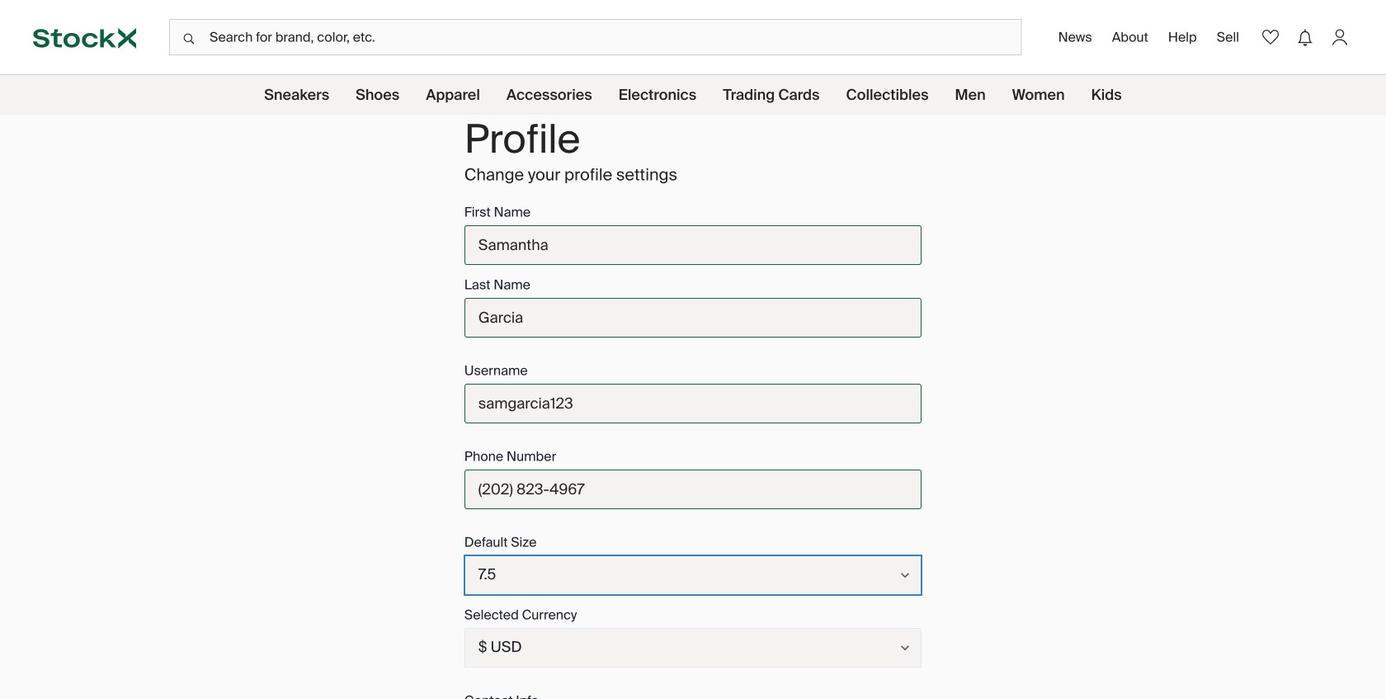 Task type: locate. For each thing, give the bounding box(es) containing it.
main content
[[0, 88, 1386, 699]]

Phone Number text field
[[464, 470, 922, 509]]

my account image
[[1329, 26, 1352, 49]]

all favorites image
[[1259, 26, 1282, 49]]

product category switcher element
[[0, 75, 1386, 115]]



Task type: vqa. For each thing, say whether or not it's contained in the screenshot.
hoodie
no



Task type: describe. For each thing, give the bounding box(es) containing it.
Last Name field
[[464, 298, 922, 338]]

First Name field
[[464, 225, 922, 265]]

Search... search field
[[169, 19, 1022, 55]]

stockx logo image
[[33, 28, 136, 48]]

Username field
[[464, 384, 922, 423]]

notification icon image
[[1294, 26, 1317, 49]]



